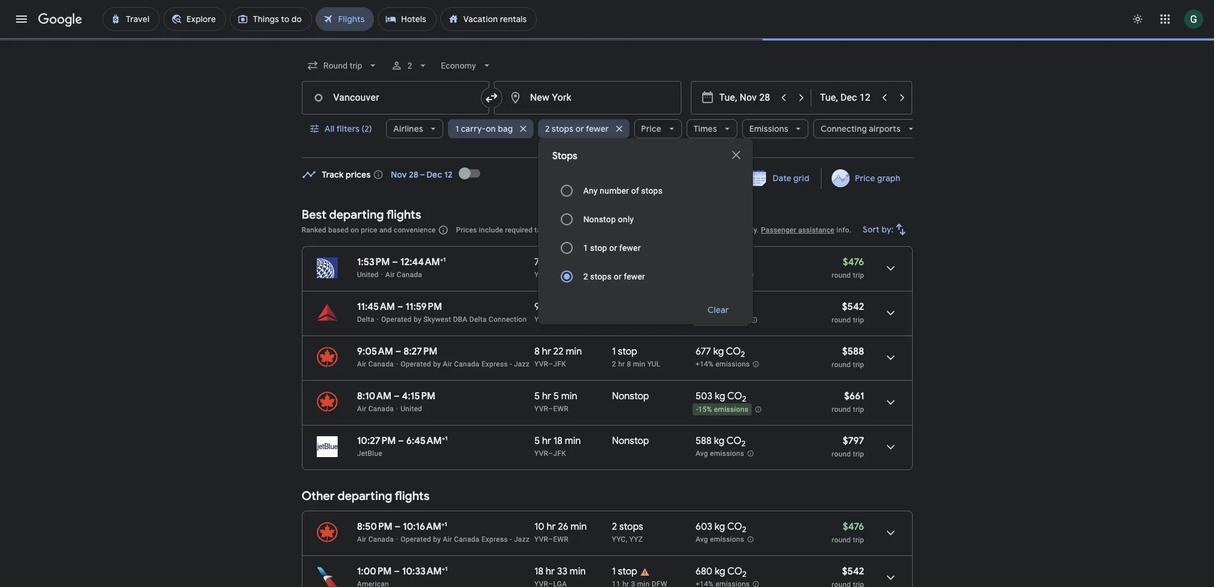 Task type: describe. For each thing, give the bounding box(es) containing it.
loading results progress bar
[[0, 38, 1214, 41]]

total duration 10 hr 26 min. element
[[534, 521, 612, 535]]

hr inside the 1 stop 1 hr 35 min
[[618, 271, 625, 279]]

476 US dollars text field
[[843, 521, 864, 533]]

flight details. leaves vancouver international airport at 9:05 am on tuesday, november 28 and arrives at john f. kennedy international airport at 8:27 pm on tuesday, november 28. image
[[876, 344, 905, 372]]

or inside popup button
[[575, 123, 584, 134]]

yyc
[[612, 536, 626, 544]]

date
[[772, 173, 791, 184]]

797 US dollars text field
[[843, 436, 864, 447]]

yyz
[[629, 536, 643, 544]]

times
[[694, 123, 717, 134]]

may
[[723, 226, 737, 234]]

by:
[[881, 224, 893, 235]]

connecting
[[821, 123, 867, 134]]

any
[[583, 186, 598, 196]]

other
[[302, 489, 335, 504]]

trip inside $542 round trip
[[853, 316, 864, 325]]

18 hr 33 min
[[534, 566, 586, 578]]

stops left '35'
[[590, 272, 612, 282]]

air down '8:10 am'
[[357, 405, 366, 413]]

yvr for 8 hr 22 min
[[534, 360, 548, 369]]

stop for 1 stop
[[618, 566, 637, 578]]

603
[[696, 521, 712, 533]]

price graph button
[[824, 168, 910, 189]]

11:59 pm
[[405, 301, 442, 313]]

1 vertical spatial 18
[[534, 566, 543, 578]]

sort by: button
[[858, 215, 912, 244]]

flight details. leaves vancouver international airport at 10:27 pm on tuesday, november 28 and arrives at john f. kennedy international airport at 6:45 am on wednesday, november 29. image
[[876, 433, 905, 462]]

10:27 pm – 6:45 am + 1
[[357, 435, 448, 447]]

price
[[361, 226, 377, 234]]

passenger assistance button
[[761, 226, 834, 234]]

1 stop or fewer
[[583, 243, 641, 253]]

542 US dollars text field
[[842, 301, 864, 313]]

jazz for 8
[[514, 360, 530, 369]]

trip for 677
[[853, 361, 864, 369]]

best
[[302, 208, 326, 223]]

dba
[[453, 316, 467, 324]]

co for 680 kg co 2
[[727, 566, 742, 578]]

hr for 5 hr 18 min
[[542, 436, 551, 447]]

track
[[322, 169, 344, 180]]

stops inside popup button
[[552, 123, 573, 134]]

connecting airports
[[821, 123, 901, 134]]

Arrival time: 10:16 AM on  Wednesday, November 29. text field
[[403, 521, 447, 533]]

yvr for 5 hr 5 min
[[534, 405, 548, 413]]

based
[[328, 226, 349, 234]]

air canada down leaves vancouver international airport at 1:53 pm on tuesday, november 28 and arrives at newark liberty international airport at 12:44 am on wednesday, november 29. element
[[385, 271, 422, 279]]

Departure time: 11:45 AM. text field
[[357, 301, 395, 313]]

Arrival time: 6:45 AM on  Wednesday, November 29. text field
[[406, 435, 448, 447]]

operated by air canada express - jazz for 8:50 pm – 10:16 am + 1
[[401, 536, 530, 544]]

yvr for 5 hr 18 min
[[534, 450, 548, 458]]

min inside 1 stop 2 hr 8 min yul
[[633, 360, 645, 369]]

graph
[[877, 173, 901, 184]]

airlines button
[[386, 115, 443, 143]]

11:45 am
[[357, 301, 395, 313]]

of
[[631, 186, 639, 196]]

change appearance image
[[1123, 5, 1152, 33]]

other departing flights
[[302, 489, 430, 504]]

Departure time: 9:05 AM. text field
[[357, 346, 393, 358]]

adults.
[[595, 226, 618, 234]]

– left 11:59 pm
[[397, 301, 403, 313]]

476 US dollars text field
[[843, 257, 864, 268]]

leaves vancouver international airport at 10:27 pm on tuesday, november 28 and arrives at john f. kennedy international airport at 6:45 am on wednesday, november 29. element
[[357, 435, 448, 447]]

emissions down clear
[[710, 316, 744, 325]]

2 vertical spatial fewer
[[624, 272, 645, 282]]

– inside 10 hr 26 min yvr – ewr
[[548, 536, 553, 544]]

hr for 7 hr 51 min
[[542, 257, 551, 268]]

nov 28 – dec 12
[[391, 169, 453, 180]]

min for 5 hr 18 min
[[565, 436, 581, 447]]

yvr for 10 hr 26 min
[[534, 536, 548, 544]]

express for 10 hr 26 min
[[481, 536, 508, 544]]

Arrival time: 12:44 AM on  Wednesday, November 29. text field
[[400, 256, 446, 268]]

1 stop flight. element for 7 hr 51 min
[[612, 257, 637, 270]]

close dialog image
[[729, 148, 743, 162]]

skywest
[[423, 316, 451, 324]]

- down 547
[[696, 316, 698, 325]]

1 delta from the left
[[357, 316, 374, 324]]

12:44 am
[[400, 257, 440, 268]]

min for 5 hr 5 min
[[561, 391, 577, 403]]

1 vertical spatial or
[[609, 243, 617, 253]]

1 inside popup button
[[455, 123, 459, 134]]

8:27 pm
[[404, 346, 437, 358]]

1 inside stops option group
[[583, 243, 588, 253]]

emissions button
[[742, 115, 809, 143]]

1 inside the 1:00 pm – 10:33 am + 1
[[445, 566, 448, 573]]

18 inside 5 hr 18 min yvr – jfk
[[553, 436, 562, 447]]

flight details. leaves vancouver international airport at 1:53 pm on tuesday, november 28 and arrives at newark liberty international airport at 12:44 am on wednesday, november 29. image
[[876, 254, 905, 283]]

1 inside 8:50 pm – 10:16 am + 1
[[445, 521, 447, 529]]

1 stop 1 hr 35 min
[[612, 257, 650, 279]]

air down 9:05 am text box
[[357, 360, 366, 369]]

date grid button
[[741, 168, 819, 189]]

2 inside 603 kg co 2
[[742, 525, 746, 535]]

- down 503
[[696, 406, 698, 414]]

airlines
[[393, 123, 423, 134]]

by for 10:16 am
[[433, 536, 441, 544]]

1:00 pm
[[357, 566, 392, 578]]

Return text field
[[820, 82, 875, 114]]

clear button
[[693, 296, 743, 325]]

min for 9 hr 14 min
[[565, 301, 581, 313]]

learn more about ranking image
[[438, 225, 449, 236]]

operated for 8:27 pm
[[401, 360, 431, 369]]

co for 588 kg co 2
[[727, 436, 741, 447]]

leaves vancouver international airport at 8:10 am on tuesday, november 28 and arrives at newark liberty international airport at 4:15 pm on tuesday, november 28. element
[[357, 391, 435, 403]]

flights for other departing flights
[[395, 489, 430, 504]]

hr for 8 hr 22 min
[[542, 346, 551, 358]]

stops right of
[[641, 186, 663, 196]]

leaves vancouver international airport at 9:05 am on tuesday, november 28 and arrives at john f. kennedy international airport at 8:27 pm on tuesday, november 28. element
[[357, 346, 437, 358]]

1:53 pm – 12:44 am + 1
[[357, 256, 446, 268]]

- left 10 hr 26 min yvr – ewr
[[510, 536, 512, 544]]

air down arrival time: 10:16 am on  wednesday, november 29. text box
[[443, 536, 452, 544]]

10:16 am
[[403, 521, 441, 533]]

taxes
[[535, 226, 553, 234]]

total duration 18 hr 33 min. element
[[534, 566, 612, 580]]

min for 10 hr 26 min
[[571, 521, 587, 533]]

Arrival time: 4:15 PM. text field
[[402, 391, 435, 403]]

0 vertical spatial operated
[[381, 316, 412, 324]]

2 inside "2 stops yyc , yyz"
[[612, 521, 617, 533]]

co for 677 kg co 2
[[726, 346, 741, 358]]

1 inside 1 stop 2 hr 8 min yul
[[612, 346, 616, 358]]

Departure text field
[[719, 82, 774, 114]]

1 carry-on bag button
[[448, 115, 533, 143]]

kg for 603
[[715, 521, 725, 533]]

emissions for 588
[[710, 450, 744, 458]]

min right 33
[[570, 566, 586, 578]]

round for 503
[[832, 406, 851, 414]]

grid
[[793, 173, 809, 184]]

+14%
[[696, 360, 714, 369]]

$797 round trip
[[832, 436, 864, 459]]

filters
[[336, 123, 359, 134]]

1 trip from the top
[[853, 271, 864, 280]]

emissions
[[749, 123, 788, 134]]

1 stop flight. element for 8 hr 22 min
[[612, 346, 637, 360]]

co for 503 kg co 2
[[727, 391, 742, 403]]

-8% emissions
[[696, 316, 744, 325]]

– inside 1:53 pm – 12:44 am + 1
[[392, 257, 398, 268]]

680 kg co 2
[[696, 566, 747, 580]]

Departure time: 1:53 PM. text field
[[357, 257, 390, 268]]

2 delta from the left
[[469, 316, 487, 324]]

emissions down 503 kg co 2
[[714, 406, 748, 414]]

5 for 5
[[534, 391, 540, 403]]

kg for 547
[[714, 301, 725, 313]]

33
[[557, 566, 567, 578]]

times button
[[686, 115, 737, 143]]

1 left '35'
[[612, 271, 616, 279]]

flight details. leaves vancouver international airport at 8:10 am on tuesday, november 28 and arrives at newark liberty international airport at 4:15 pm on tuesday, november 28. image
[[876, 388, 905, 417]]

hr for 5 hr 5 min
[[542, 391, 551, 403]]

ewr for 26
[[553, 536, 569, 544]]

for
[[577, 226, 587, 234]]

(2)
[[361, 123, 372, 134]]

Arrival time: 11:59 PM. text field
[[405, 301, 442, 313]]

departing for best
[[329, 208, 384, 223]]

ewr for 5
[[553, 405, 569, 413]]

apply.
[[739, 226, 759, 234]]

10:27 pm
[[357, 436, 396, 447]]

1 inside 1:53 pm – 12:44 am + 1
[[443, 256, 446, 264]]

ewr inside 7 hr 51 min yvr ewr
[[553, 271, 569, 279]]

main content containing best departing flights
[[302, 159, 912, 588]]

$542 for $542
[[842, 566, 864, 578]]

leaves vancouver international airport at 8:50 pm on tuesday, november 28 and arrives at newark liberty international airport at 10:16 am on wednesday, november 29. element
[[357, 521, 447, 533]]

jazz for 10
[[514, 536, 530, 544]]

total duration 9 hr 14 min. element
[[534, 301, 612, 315]]

2 button
[[386, 51, 434, 80]]

$661 round trip
[[832, 391, 864, 414]]

3 1 stop flight. element from the top
[[612, 566, 637, 580]]

6:45 am
[[406, 436, 442, 447]]

2 stops yyc , yyz
[[612, 521, 643, 544]]

+ for 10:16 am
[[441, 521, 445, 529]]

$661
[[844, 391, 864, 403]]

clear
[[708, 305, 729, 316]]

price for price graph
[[855, 173, 875, 184]]

round for 547
[[832, 316, 851, 325]]

flight details. leaves vancouver international airport at 11:45 am on tuesday, november 28 and arrives at john f. kennedy international airport at 11:59 pm on tuesday, november 28. image
[[876, 299, 905, 328]]

26
[[558, 521, 568, 533]]

min for 8 hr 22 min
[[566, 346, 582, 358]]

8:10 am – 4:15 pm
[[357, 391, 435, 403]]

588 kg co 2
[[696, 436, 746, 449]]

date grid
[[772, 173, 809, 184]]

learn more about tracked prices image
[[373, 169, 384, 180]]

layover (1 of 2) is a 1 hr 47 min layover at calgary international airport in calgary. layover (2 of 2) is a 1 hr 51 min layover at toronto pearson international airport in toronto. element
[[612, 535, 690, 545]]

0 vertical spatial united
[[357, 271, 379, 279]]

– inside 5 hr 18 min yvr – jfk
[[548, 450, 553, 458]]

$588 round trip
[[832, 346, 864, 369]]

2 inside 677 kg co 2
[[741, 350, 745, 360]]

on for based
[[351, 226, 359, 234]]

1 down '1 stop or fewer'
[[612, 257, 616, 268]]

 image for 1:53 pm
[[381, 271, 383, 279]]

leaves vancouver international airport at 1:53 pm on tuesday, november 28 and arrives at newark liberty international airport at 12:44 am on wednesday, november 29. element
[[357, 256, 446, 268]]

– inside 10:27 pm – 6:45 am + 1
[[398, 436, 404, 447]]

0 vertical spatial by
[[414, 316, 421, 324]]

hr left 33
[[546, 566, 555, 578]]

– inside 5 hr 5 min yvr – ewr
[[548, 405, 553, 413]]

any number of stops
[[583, 186, 663, 196]]

kg for 677
[[713, 346, 724, 358]]

ranked
[[302, 226, 326, 234]]

hr inside 1 stop 2 hr 8 min yul
[[618, 360, 625, 369]]

– inside 8:50 pm – 10:16 am + 1
[[395, 521, 401, 533]]

departing for other
[[338, 489, 392, 504]]

2 stops or fewer inside stops option group
[[583, 272, 645, 282]]

677
[[696, 346, 711, 358]]

trip for 588
[[853, 450, 864, 459]]

– inside 8 hr 22 min yvr – jfk
[[548, 360, 553, 369]]

avg for 588
[[696, 450, 708, 458]]

sort
[[863, 224, 879, 235]]



Task type: vqa. For each thing, say whether or not it's contained in the screenshot.
Nonstop flight. 'element'
yes



Task type: locate. For each thing, give the bounding box(es) containing it.
jfk inside 5 hr 18 min yvr – jfk
[[553, 450, 566, 458]]

0 vertical spatial avg emissions
[[696, 450, 744, 458]]

6 trip from the top
[[853, 536, 864, 545]]

include
[[479, 226, 503, 234]]

0 horizontal spatial on
[[351, 226, 359, 234]]

None field
[[302, 55, 383, 76], [436, 55, 497, 76], [302, 55, 383, 76], [436, 55, 497, 76]]

1 horizontal spatial on
[[486, 123, 496, 134]]

1 yvr from the top
[[534, 271, 548, 279]]

0 vertical spatial 18
[[553, 436, 562, 447]]

1 vertical spatial  image
[[377, 316, 379, 324]]

fees
[[561, 226, 575, 234]]

avg emissions down 603 kg co 2
[[696, 536, 744, 544]]

on left price
[[351, 226, 359, 234]]

1 vertical spatial fewer
[[619, 243, 641, 253]]

kg right 588
[[714, 436, 724, 447]]

2 avg from the top
[[696, 536, 708, 544]]

operated down 11:45 am – 11:59 pm
[[381, 316, 412, 324]]

connection
[[489, 316, 527, 324]]

trip for 503
[[853, 406, 864, 414]]

hr inside 5 hr 5 min yvr – ewr
[[542, 391, 551, 403]]

yvr down total duration 5 hr 18 min. element
[[534, 450, 548, 458]]

price left the graph in the top right of the page
[[855, 173, 875, 184]]

8:50 pm
[[357, 521, 392, 533]]

air canada down 9:05 am text box
[[357, 360, 394, 369]]

fewer
[[586, 123, 609, 134], [619, 243, 641, 253], [624, 272, 645, 282]]

leaves vancouver international airport at 1:00 pm on tuesday, november 28 and arrives at laguardia airport at 10:33 am on wednesday, november 29. element
[[357, 566, 448, 578]]

603 kg co 2
[[696, 521, 746, 535]]

2 operated by air canada express - jazz from the top
[[401, 536, 530, 544]]

nonstop inside stops option group
[[583, 215, 616, 224]]

emissions down 677 kg co 2 on the right of the page
[[716, 360, 750, 369]]

air down 8:50 pm
[[357, 536, 366, 544]]

677 kg co 2
[[696, 346, 745, 360]]

542 US dollars text field
[[842, 566, 864, 578]]

1 horizontal spatial 8
[[627, 360, 631, 369]]

co up "+14% emissions" in the bottom of the page
[[726, 346, 741, 358]]

united down 1:53 pm
[[357, 271, 379, 279]]

$588
[[842, 346, 864, 358]]

trip down 476 us dollars text box
[[853, 536, 864, 545]]

round
[[832, 271, 851, 280], [832, 316, 851, 325], [832, 361, 851, 369], [832, 406, 851, 414], [832, 450, 851, 459], [832, 536, 851, 545]]

min
[[564, 257, 580, 268], [637, 271, 650, 279], [565, 301, 581, 313], [566, 346, 582, 358], [633, 360, 645, 369], [561, 391, 577, 403], [565, 436, 581, 447], [571, 521, 587, 533], [570, 566, 586, 578]]

min inside 7 hr 51 min yvr ewr
[[564, 257, 580, 268]]

$476 round trip up $542 text field
[[832, 521, 864, 545]]

0 vertical spatial 1 stop flight. element
[[612, 257, 637, 270]]

air canada
[[385, 271, 422, 279], [357, 360, 394, 369], [357, 405, 394, 413], [357, 536, 394, 544]]

emissions for 677
[[716, 360, 750, 369]]

1 ewr from the top
[[553, 271, 569, 279]]

1 down the "yyc"
[[612, 566, 616, 578]]

503
[[696, 391, 712, 403]]

1 $476 round trip from the top
[[832, 257, 864, 280]]

2 round from the top
[[832, 316, 851, 325]]

Departure time: 8:50 PM. text field
[[357, 521, 392, 533]]

1 vertical spatial by
[[433, 360, 441, 369]]

35
[[627, 271, 635, 279]]

kg inside 677 kg co 2
[[713, 346, 724, 358]]

ewr down total duration 5 hr 5 min. element
[[553, 405, 569, 413]]

price left times
[[641, 123, 661, 134]]

2 ewr from the top
[[553, 405, 569, 413]]

0 horizontal spatial 18
[[534, 566, 543, 578]]

may apply. passenger assistance
[[721, 226, 834, 234]]

min inside 9 hr 14 min yvr
[[565, 301, 581, 313]]

swap origin and destination. image
[[484, 91, 498, 105]]

+ inside 8:50 pm – 10:16 am + 1
[[441, 521, 445, 529]]

hr for 9 hr 14 min
[[542, 301, 551, 313]]

0 horizontal spatial 8
[[534, 346, 540, 358]]

delta right dba
[[469, 316, 487, 324]]

united
[[357, 271, 379, 279], [401, 405, 422, 413]]

jfk inside 8 hr 22 min yvr – jfk
[[553, 360, 566, 369]]

+ for 12:44 am
[[440, 256, 443, 264]]

$542 inside $542 round trip
[[842, 301, 864, 313]]

2 vertical spatial nonstop
[[612, 436, 649, 447]]

operated down arrival time: 8:27 pm. "text box"
[[401, 360, 431, 369]]

nonstop flight. element for 5 hr 5 min
[[612, 391, 649, 404]]

price
[[641, 123, 661, 134], [855, 173, 875, 184]]

2 $542 from the top
[[842, 566, 864, 578]]

1 jfk from the top
[[553, 360, 566, 369]]

round for 677
[[832, 361, 851, 369]]

0 horizontal spatial delta
[[357, 316, 374, 324]]

find the best price region
[[302, 159, 912, 199]]

588 US dollars text field
[[842, 346, 864, 358]]

hr inside 5 hr 18 min yvr – jfk
[[542, 436, 551, 447]]

2 trip from the top
[[853, 316, 864, 325]]

5 for 18
[[534, 436, 540, 447]]

2 inside 588 kg co 2
[[741, 439, 746, 449]]

1 vertical spatial nonstop flight. element
[[612, 436, 649, 449]]

number
[[600, 186, 629, 196]]

co
[[727, 301, 742, 313], [726, 346, 741, 358], [727, 391, 742, 403], [727, 436, 741, 447], [727, 521, 742, 533], [727, 566, 742, 578]]

all filters (2) button
[[302, 115, 381, 143]]

– left 4:15 pm on the left bottom of page
[[394, 391, 400, 403]]

0 vertical spatial $476
[[843, 257, 864, 268]]

– inside the 1:00 pm – 10:33 am + 1
[[394, 566, 400, 578]]

min right '35'
[[637, 271, 650, 279]]

2 and from the left
[[678, 226, 691, 234]]

$476 round trip up $542 text box
[[832, 257, 864, 280]]

emissions for 603
[[710, 536, 744, 544]]

0 horizontal spatial and
[[379, 226, 392, 234]]

2 vertical spatial or
[[614, 272, 622, 282]]

carry-
[[461, 123, 486, 134]]

bag
[[498, 123, 513, 134]]

stop inside the 1 stop 1 hr 35 min
[[618, 257, 637, 268]]

min right the 26
[[571, 521, 587, 533]]

$542 for $542 round trip
[[842, 301, 864, 313]]

kg for 503
[[715, 391, 725, 403]]

or down the adults.
[[609, 243, 617, 253]]

ewr
[[553, 271, 569, 279], [553, 405, 569, 413], [553, 536, 569, 544]]

co for 603 kg co 2
[[727, 521, 742, 533]]

avg emissions down 588 kg co 2
[[696, 450, 744, 458]]

Arrival time: 10:33 AM on  Wednesday, November 29. text field
[[402, 566, 448, 578]]

1 avg emissions from the top
[[696, 450, 744, 458]]

nonstop only
[[583, 215, 634, 224]]

– down total duration 8 hr 22 min. element
[[548, 360, 553, 369]]

yvr for 7 hr 51 min
[[534, 271, 548, 279]]

1 round from the top
[[832, 271, 851, 280]]

1 stop flight. element
[[612, 257, 637, 270], [612, 346, 637, 360], [612, 566, 637, 580]]

22
[[553, 346, 564, 358]]

kg inside 588 kg co 2
[[714, 436, 724, 447]]

on inside '1 carry-on bag' popup button
[[486, 123, 496, 134]]

yvr down total duration 5 hr 5 min. element
[[534, 405, 548, 413]]

10
[[534, 521, 544, 533]]

express for 8 hr 22 min
[[481, 360, 508, 369]]

12
[[444, 169, 453, 180]]

fewer down optional
[[619, 243, 641, 253]]

jfk for 18
[[553, 450, 566, 458]]

operated by air canada express - jazz down dba
[[401, 360, 530, 369]]

round inside $588 round trip
[[832, 361, 851, 369]]

2 avg emissions from the top
[[696, 536, 744, 544]]

express
[[481, 360, 508, 369], [481, 536, 508, 544]]

1 horizontal spatial delta
[[469, 316, 487, 324]]

4 trip from the top
[[853, 406, 864, 414]]

air canada for 8:50 pm
[[357, 536, 394, 544]]

emissions down 603 kg co 2
[[710, 536, 744, 544]]

8
[[534, 346, 540, 358], [627, 360, 631, 369]]

price inside price graph button
[[855, 173, 875, 184]]

trip
[[853, 271, 864, 280], [853, 316, 864, 325], [853, 361, 864, 369], [853, 406, 864, 414], [853, 450, 864, 459], [853, 536, 864, 545]]

min for 7 hr 51 min
[[564, 257, 580, 268]]

flight details. leaves vancouver international airport at 1:00 pm on tuesday, november 28 and arrives at laguardia airport at 10:33 am on wednesday, november 29. image
[[876, 564, 905, 588]]

1 vertical spatial avg emissions
[[696, 536, 744, 544]]

6 round from the top
[[832, 536, 851, 545]]

operated
[[381, 316, 412, 324], [401, 360, 431, 369], [401, 536, 431, 544]]

operated by air canada express - jazz for 9:05 am – 8:27 pm
[[401, 360, 530, 369]]

0 vertical spatial jazz
[[514, 360, 530, 369]]

1 1 stop flight. element from the top
[[612, 257, 637, 270]]

2 1 stop flight. element from the top
[[612, 346, 637, 360]]

1 vertical spatial operated by air canada express - jazz
[[401, 536, 530, 544]]

2 vertical spatial by
[[433, 536, 441, 544]]

flights for best departing flights
[[386, 208, 421, 223]]

main content
[[302, 159, 912, 588]]

prices include required taxes + fees for 2 adults.
[[456, 226, 618, 234]]

+ inside 1:53 pm – 12:44 am + 1
[[440, 256, 443, 264]]

1 right 10:16 am
[[445, 521, 447, 529]]

hr inside 10 hr 26 min yvr – ewr
[[547, 521, 556, 533]]

stops up the ,
[[619, 521, 643, 533]]

jazz left 8 hr 22 min yvr – jfk
[[514, 360, 530, 369]]

8 left 22
[[534, 346, 540, 358]]

–
[[392, 257, 398, 268], [397, 301, 403, 313], [395, 346, 401, 358], [548, 360, 553, 369], [394, 391, 400, 403], [548, 405, 553, 413], [398, 436, 404, 447], [548, 450, 553, 458], [395, 521, 401, 533], [548, 536, 553, 544], [394, 566, 400, 578]]

kg inside 503 kg co 2
[[715, 391, 725, 403]]

0 vertical spatial express
[[481, 360, 508, 369]]

5 hr 18 min yvr – jfk
[[534, 436, 581, 458]]

only
[[618, 215, 634, 224]]

total duration 7 hr 51 min. element
[[534, 257, 612, 270]]

yvr inside 9 hr 14 min yvr
[[534, 316, 548, 324]]

price graph
[[855, 173, 901, 184]]

min inside the 1 stop 1 hr 35 min
[[637, 271, 650, 279]]

nonstop for 5 hr 5 min
[[612, 391, 649, 403]]

avg emissions for 588
[[696, 450, 744, 458]]

3 round from the top
[[832, 361, 851, 369]]

stop for 1 stop or fewer
[[590, 243, 607, 253]]

2 jfk from the top
[[553, 450, 566, 458]]

1 vertical spatial operated
[[401, 360, 431, 369]]

1 vertical spatial on
[[351, 226, 359, 234]]

avg emissions
[[696, 450, 744, 458], [696, 536, 744, 544]]

yvr down the 10
[[534, 536, 548, 544]]

kg for 588
[[714, 436, 724, 447]]

round for 603
[[832, 536, 851, 545]]

0 vertical spatial $476 round trip
[[832, 257, 864, 280]]

None search field
[[302, 51, 921, 325]]

1 and from the left
[[379, 226, 392, 234]]

or up stops
[[575, 123, 584, 134]]

flights up 'convenience'
[[386, 208, 421, 223]]

1:53 pm
[[357, 257, 390, 268]]

4 round from the top
[[832, 406, 851, 414]]

stops
[[552, 150, 578, 162]]

+14% emissions
[[696, 360, 750, 369]]

+ for 10:33 am
[[442, 566, 445, 573]]

nonstop for 5 hr 18 min
[[612, 436, 649, 447]]

0 vertical spatial 2 stops or fewer
[[545, 123, 609, 134]]

0 vertical spatial nonstop flight. element
[[612, 391, 649, 404]]

yvr for 9 hr 14 min
[[534, 316, 548, 324]]

co right 680
[[727, 566, 742, 578]]

0 vertical spatial flights
[[386, 208, 421, 223]]

min inside 10 hr 26 min yvr – ewr
[[571, 521, 587, 533]]

prices
[[346, 169, 371, 180]]

2 vertical spatial 1 stop flight. element
[[612, 566, 637, 580]]

assistance
[[798, 226, 834, 234]]

stops option group
[[552, 177, 738, 291]]

co inside 588 kg co 2
[[727, 436, 741, 447]]

0 vertical spatial departing
[[329, 208, 384, 223]]

8 inside 8 hr 22 min yvr – jfk
[[534, 346, 540, 358]]

emissions down 588 kg co 2
[[710, 450, 744, 458]]

1 down for
[[583, 243, 588, 253]]

 image
[[381, 271, 383, 279], [377, 316, 379, 324]]

5 inside 5 hr 18 min yvr – jfk
[[534, 436, 540, 447]]

1 vertical spatial jazz
[[514, 536, 530, 544]]

round for 588
[[832, 450, 851, 459]]

$476
[[843, 257, 864, 268], [843, 521, 864, 533]]

operated for 10:16 am
[[401, 536, 431, 544]]

0 vertical spatial price
[[641, 123, 661, 134]]

kg inside 603 kg co 2
[[715, 521, 725, 533]]

5 round from the top
[[832, 450, 851, 459]]

588
[[696, 436, 712, 447]]

kg up -15% emissions
[[715, 391, 725, 403]]

kg right 680
[[715, 566, 725, 578]]

2 stops or fewer button
[[538, 115, 629, 143]]

by down arrival time: 10:16 am on  wednesday, november 29. text box
[[433, 536, 441, 544]]

1 right 12:44 am
[[443, 256, 446, 264]]

0 vertical spatial nonstop
[[583, 215, 616, 224]]

None text field
[[494, 81, 681, 115]]

round inside $542 round trip
[[832, 316, 851, 325]]

1:00 pm – 10:33 am + 1
[[357, 566, 448, 578]]

0 vertical spatial  image
[[381, 271, 383, 279]]

0 horizontal spatial united
[[357, 271, 379, 279]]

hr inside 7 hr 51 min yvr ewr
[[542, 257, 551, 268]]

1 $476 from the top
[[843, 257, 864, 268]]

trip down $797
[[853, 450, 864, 459]]

0 vertical spatial fewer
[[586, 123, 609, 134]]

2 jazz from the top
[[514, 536, 530, 544]]

price inside price popup button
[[641, 123, 661, 134]]

and right price
[[379, 226, 392, 234]]

air canada for 9:05 am
[[357, 360, 394, 369]]

jazz left 10 hr 26 min yvr – ewr
[[514, 536, 530, 544]]

round down $661 on the right of the page
[[832, 406, 851, 414]]

0 horizontal spatial  image
[[377, 316, 379, 324]]

0 vertical spatial 8
[[534, 346, 540, 358]]

1 vertical spatial united
[[401, 405, 422, 413]]

total duration 8 hr 22 min. element
[[534, 346, 612, 360]]

jfk down total duration 5 hr 18 min. element
[[553, 450, 566, 458]]

nonstop flight. element for 5 hr 18 min
[[612, 436, 649, 449]]

0 horizontal spatial price
[[641, 123, 661, 134]]

convenience
[[394, 226, 436, 234]]

kg
[[714, 301, 725, 313], [713, 346, 724, 358], [715, 391, 725, 403], [714, 436, 724, 447], [715, 521, 725, 533], [715, 566, 725, 578]]

1 express from the top
[[481, 360, 508, 369]]

trip inside "$797 round trip"
[[853, 450, 864, 459]]

avg for 603
[[696, 536, 708, 544]]

min left "yul"
[[633, 360, 645, 369]]

departing
[[329, 208, 384, 223], [338, 489, 392, 504]]

trip inside $588 round trip
[[853, 361, 864, 369]]

connecting airports button
[[813, 115, 921, 143]]

1 vertical spatial express
[[481, 536, 508, 544]]

2 vertical spatial operated
[[401, 536, 431, 544]]

on inside "main content"
[[351, 226, 359, 234]]

1 right 10:33 am
[[445, 566, 448, 573]]

2 nonstop flight. element from the top
[[612, 436, 649, 449]]

– down total duration 5 hr 18 min. element
[[548, 450, 553, 458]]

$476 for 547
[[843, 257, 864, 268]]

co for 547 kg co
[[727, 301, 742, 313]]

Departure time: 1:00 PM. text field
[[357, 566, 392, 578]]

kg up "+14% emissions" in the bottom of the page
[[713, 346, 724, 358]]

 image down departure time: 11:45 am. text field
[[377, 316, 379, 324]]

co inside 677 kg co 2
[[726, 346, 741, 358]]

1 carry-on bag
[[455, 123, 513, 134]]

18 down 5 hr 5 min yvr – ewr
[[553, 436, 562, 447]]

co inside 603 kg co 2
[[727, 521, 742, 533]]

- down connection
[[510, 360, 512, 369]]

price for price
[[641, 123, 661, 134]]

661 US dollars text field
[[844, 391, 864, 403]]

5 trip from the top
[[853, 450, 864, 459]]

1 right 6:45 am
[[445, 435, 448, 443]]

stop down the ,
[[618, 566, 637, 578]]

2 express from the top
[[481, 536, 508, 544]]

8 inside 1 stop 2 hr 8 min yul
[[627, 360, 631, 369]]

main menu image
[[14, 12, 29, 26]]

stop inside option group
[[590, 243, 607, 253]]

optional charges and
[[620, 226, 693, 234]]

0 vertical spatial avg
[[696, 450, 708, 458]]

1 inside 10:27 pm – 6:45 am + 1
[[445, 435, 448, 443]]

2 inside 680 kg co 2
[[742, 570, 747, 580]]

$476 round trip for 547
[[832, 257, 864, 280]]

– left 6:45 am
[[398, 436, 404, 447]]

1 vertical spatial 1 stop flight. element
[[612, 346, 637, 360]]

trip down $542 text box
[[853, 316, 864, 325]]

stop for 1 stop 2 hr 8 min yul
[[618, 346, 637, 358]]

547
[[696, 301, 712, 313]]

+ inside 10:27 pm – 6:45 am + 1
[[442, 435, 445, 443]]

1 horizontal spatial united
[[401, 405, 422, 413]]

hr down 8 hr 22 min yvr – jfk
[[542, 391, 551, 403]]

none search field containing stops
[[302, 51, 921, 325]]

ewr inside 5 hr 5 min yvr – ewr
[[553, 405, 569, 413]]

ewr inside 10 hr 26 min yvr – ewr
[[553, 536, 569, 544]]

1 vertical spatial $476
[[843, 521, 864, 533]]

on left "bag"
[[486, 123, 496, 134]]

1 vertical spatial nonstop
[[612, 391, 649, 403]]

yul
[[647, 360, 660, 369]]

min right 22
[[566, 346, 582, 358]]

yvr inside 8 hr 22 min yvr – jfk
[[534, 360, 548, 369]]

delta down departure time: 11:45 am. text field
[[357, 316, 374, 324]]

layover (1 of 1) is a 1 hr 35 min layover at o'hare international airport in chicago. element
[[612, 270, 690, 280]]

yvr inside 5 hr 18 min yvr – jfk
[[534, 450, 548, 458]]

Departure time: 10:27 PM. text field
[[357, 436, 396, 447]]

1 horizontal spatial  image
[[381, 271, 383, 279]]

1 vertical spatial price
[[855, 173, 875, 184]]

trip inside $661 round trip
[[853, 406, 864, 414]]

$476 down "sort"
[[843, 257, 864, 268]]

on for carry-
[[486, 123, 496, 134]]

2 stops or fewer inside popup button
[[545, 123, 609, 134]]

trip down $476 text field
[[853, 271, 864, 280]]

2 $476 round trip from the top
[[832, 521, 864, 545]]

2 inside 503 kg co 2
[[742, 394, 746, 405]]

1 vertical spatial jfk
[[553, 450, 566, 458]]

+ for 6:45 am
[[442, 435, 445, 443]]

trip down $588 at the right bottom of the page
[[853, 361, 864, 369]]

ewr down 51 on the left of page
[[553, 271, 569, 279]]

by for 8:27 pm
[[433, 360, 441, 369]]

None text field
[[302, 81, 489, 115]]

2 vertical spatial ewr
[[553, 536, 569, 544]]

air canada for 8:10 am
[[357, 405, 394, 413]]

min inside 8 hr 22 min yvr – jfk
[[566, 346, 582, 358]]

min inside 5 hr 18 min yvr – jfk
[[565, 436, 581, 447]]

2 stops flight. element
[[612, 521, 643, 535]]

or
[[575, 123, 584, 134], [609, 243, 617, 253], [614, 272, 622, 282]]

yvr inside 7 hr 51 min yvr ewr
[[534, 271, 548, 279]]

air down operated by skywest dba delta connection at the left bottom
[[443, 360, 452, 369]]

8:10 am
[[357, 391, 391, 403]]

2 yvr from the top
[[534, 316, 548, 324]]

Arrival time: 8:27 PM. text field
[[404, 346, 437, 358]]

ewr down the 26
[[553, 536, 569, 544]]

1 vertical spatial flights
[[395, 489, 430, 504]]

547 kg co
[[696, 301, 742, 313]]

+ inside the 1:00 pm – 10:33 am + 1
[[442, 566, 445, 573]]

1 avg from the top
[[696, 450, 708, 458]]

-
[[696, 316, 698, 325], [510, 360, 512, 369], [696, 406, 698, 414], [510, 536, 512, 544]]

1 vertical spatial $476 round trip
[[832, 521, 864, 545]]

1 vertical spatial departing
[[338, 489, 392, 504]]

0 vertical spatial jfk
[[553, 360, 566, 369]]

hr for 10 hr 26 min
[[547, 521, 556, 533]]

canada
[[397, 271, 422, 279], [368, 360, 394, 369], [454, 360, 479, 369], [368, 405, 394, 413], [368, 536, 394, 544], [454, 536, 479, 544]]

2 $476 from the top
[[843, 521, 864, 533]]

 image for 11:45 am
[[377, 316, 379, 324]]

$542 left flight details. leaves vancouver international airport at 1:00 pm on tuesday, november 28 and arrives at laguardia airport at 10:33 am on wednesday, november 29. image
[[842, 566, 864, 578]]

nonstop
[[583, 215, 616, 224], [612, 391, 649, 403], [612, 436, 649, 447]]

trip down $661 on the right of the page
[[853, 406, 864, 414]]

$542
[[842, 301, 864, 313], [842, 566, 864, 578]]

and right 'charges'
[[678, 226, 691, 234]]

1 vertical spatial avg
[[696, 536, 708, 544]]

round inside $661 round trip
[[832, 406, 851, 414]]

ranked based on price and convenience
[[302, 226, 436, 234]]

0 vertical spatial on
[[486, 123, 496, 134]]

stops up stops
[[552, 123, 573, 134]]

round down $797
[[832, 450, 851, 459]]

2 stops or fewer
[[545, 123, 609, 134], [583, 272, 645, 282]]

nonstop flight. element
[[612, 391, 649, 404], [612, 436, 649, 449]]

fewer up find the best price region
[[586, 123, 609, 134]]

 image down 1:53 pm text box on the left of page
[[381, 271, 383, 279]]

1 $542 from the top
[[842, 301, 864, 313]]

operated down 10:16 am
[[401, 536, 431, 544]]

0 vertical spatial or
[[575, 123, 584, 134]]

1 horizontal spatial 18
[[553, 436, 562, 447]]

jfk for 22
[[553, 360, 566, 369]]

united down 4:15 pm text box
[[401, 405, 422, 413]]

8:50 pm – 10:16 am + 1
[[357, 521, 447, 533]]

stop inside 1 stop 2 hr 8 min yul
[[618, 346, 637, 358]]

Departure time: 8:10 AM. text field
[[357, 391, 391, 403]]

3 ewr from the top
[[553, 536, 569, 544]]

8 hr 22 min yvr – jfk
[[534, 346, 582, 369]]

28 – dec
[[409, 169, 442, 180]]

1 horizontal spatial price
[[855, 173, 875, 184]]

0 vertical spatial $542
[[842, 301, 864, 313]]

hr left '35'
[[618, 271, 625, 279]]

– left 8:27 pm
[[395, 346, 401, 358]]

co right 588
[[727, 436, 741, 447]]

2 stops or fewer down '1 stop or fewer'
[[583, 272, 645, 282]]

8%
[[698, 316, 708, 325]]

$476 round trip for 680
[[832, 521, 864, 545]]

stop for 1 stop 1 hr 35 min
[[618, 257, 637, 268]]

total duration 5 hr 5 min. element
[[534, 391, 612, 404]]

kg up -8% emissions
[[714, 301, 725, 313]]

0 vertical spatial ewr
[[553, 271, 569, 279]]

1 operated by air canada express - jazz from the top
[[401, 360, 530, 369]]

co inside 680 kg co 2
[[727, 566, 742, 578]]

+
[[555, 226, 559, 234], [440, 256, 443, 264], [442, 435, 445, 443], [441, 521, 445, 529], [442, 566, 445, 573]]

air down leaves vancouver international airport at 1:53 pm on tuesday, november 28 and arrives at newark liberty international airport at 12:44 am on wednesday, november 29. element
[[385, 271, 395, 279]]

by down arrival time: 8:27 pm. "text box"
[[433, 360, 441, 369]]

1 nonstop flight. element from the top
[[612, 391, 649, 404]]

operated by air canada express - jazz down arrival time: 10:16 am on  wednesday, november 29. text box
[[401, 536, 530, 544]]

4 yvr from the top
[[534, 405, 548, 413]]

1 horizontal spatial and
[[678, 226, 691, 234]]

9
[[534, 301, 540, 313]]

1 vertical spatial ewr
[[553, 405, 569, 413]]

kg inside 680 kg co 2
[[715, 566, 725, 578]]

9 hr 14 min yvr
[[534, 301, 581, 324]]

1 vertical spatial 8
[[627, 360, 631, 369]]

total duration 5 hr 18 min. element
[[534, 436, 612, 449]]

2 inside 1 stop 2 hr 8 min yul
[[612, 360, 616, 369]]

5 yvr from the top
[[534, 450, 548, 458]]

18 left 33
[[534, 566, 543, 578]]

hr left 22
[[542, 346, 551, 358]]

1 vertical spatial $542
[[842, 566, 864, 578]]

hr right 7
[[542, 257, 551, 268]]

air canada down 8:50 pm text box
[[357, 536, 394, 544]]

trip for 603
[[853, 536, 864, 545]]

3 yvr from the top
[[534, 360, 548, 369]]

co inside 503 kg co 2
[[727, 391, 742, 403]]

hr inside 9 hr 14 min yvr
[[542, 301, 551, 313]]

$476 for 680
[[843, 521, 864, 533]]

leaves vancouver international airport at 11:45 am on tuesday, november 28 and arrives at john f. kennedy international airport at 11:59 pm on tuesday, november 28. element
[[357, 301, 442, 313]]

yvr inside 5 hr 5 min yvr – ewr
[[534, 405, 548, 413]]

1 stop
[[612, 566, 637, 578]]

fewer inside 2 stops or fewer popup button
[[586, 123, 609, 134]]

2 inside stops option group
[[583, 272, 588, 282]]

layover (1 of 1) is a 2 hr 8 min layover at montréal-pierre elliott trudeau international airport in montreal. element
[[612, 360, 690, 369]]

flight details. leaves vancouver international airport at 8:50 pm on tuesday, november 28 and arrives at newark liberty international airport at 10:16 am on wednesday, november 29. image
[[876, 519, 905, 548]]

6 yvr from the top
[[534, 536, 548, 544]]

– right 1:53 pm
[[392, 257, 398, 268]]

1 vertical spatial 2 stops or fewer
[[583, 272, 645, 282]]

15%
[[698, 406, 712, 414]]

yvr inside 10 hr 26 min yvr – ewr
[[534, 536, 548, 544]]

yvr
[[534, 271, 548, 279], [534, 316, 548, 324], [534, 360, 548, 369], [534, 405, 548, 413], [534, 450, 548, 458], [534, 536, 548, 544]]

min right 51 on the left of page
[[564, 257, 580, 268]]

hr inside 8 hr 22 min yvr – jfk
[[542, 346, 551, 358]]

hr left "yul"
[[618, 360, 625, 369]]

– right 8:50 pm text box
[[395, 521, 401, 533]]

0 vertical spatial operated by air canada express - jazz
[[401, 360, 530, 369]]

operated by air canada express - jazz
[[401, 360, 530, 369], [401, 536, 530, 544]]

3 trip from the top
[[853, 361, 864, 369]]

stops inside "2 stops yyc , yyz"
[[619, 521, 643, 533]]

round inside "$797 round trip"
[[832, 450, 851, 459]]

avg
[[696, 450, 708, 458], [696, 536, 708, 544]]

avg emissions for 603
[[696, 536, 744, 544]]

1 jazz from the top
[[514, 360, 530, 369]]

min inside 5 hr 5 min yvr – ewr
[[561, 391, 577, 403]]

10:33 am
[[402, 566, 442, 578]]

kg for 680
[[715, 566, 725, 578]]



